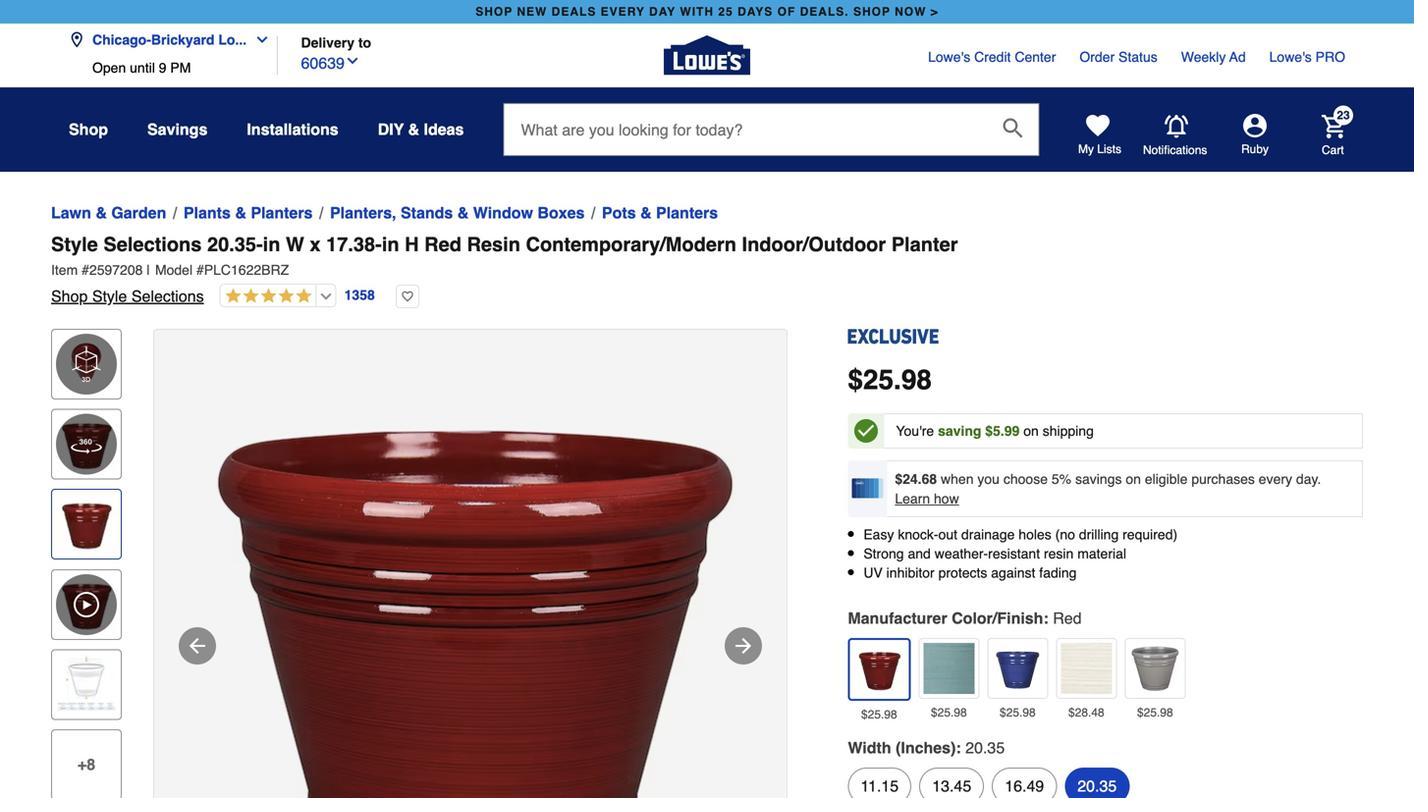Task type: describe. For each thing, give the bounding box(es) containing it.
inhibitor
[[887, 565, 935, 581]]

with
[[680, 5, 714, 19]]

of
[[778, 5, 796, 19]]

knock-
[[898, 527, 939, 543]]

lawn
[[51, 204, 91, 222]]

resin
[[1044, 546, 1074, 562]]

selections inside the style selections 20.35-in w x 17.38-in h red resin contemporary/modern indoor/outdoor planter item # 2597208 | model # plc1622brz
[[103, 233, 202, 256]]

against
[[991, 565, 1036, 581]]

resistant
[[988, 546, 1040, 562]]

x
[[310, 233, 321, 256]]

brickyard
[[151, 32, 215, 48]]

0 horizontal spatial 25
[[718, 5, 733, 19]]

lo...
[[218, 32, 247, 48]]

cart
[[1322, 143, 1344, 157]]

shop style selections
[[51, 287, 204, 305]]

0 horizontal spatial 20.35
[[966, 739, 1005, 757]]

until
[[130, 60, 155, 76]]

98
[[902, 364, 932, 396]]

diy & ideas
[[378, 120, 464, 138]]

item
[[51, 262, 78, 278]]

purchases
[[1192, 471, 1255, 487]]

choose
[[1004, 471, 1048, 487]]

lowe's home improvement notification center image
[[1165, 115, 1188, 138]]

open
[[92, 60, 126, 76]]

red image
[[854, 644, 905, 695]]

lowe's home improvement logo image
[[664, 12, 750, 99]]

planters, stands & window boxes
[[330, 204, 585, 222]]

lists
[[1097, 142, 1122, 156]]

color/finish
[[952, 609, 1044, 627]]

style selections  #plc1622brz image
[[154, 330, 787, 799]]

holes
[[1019, 527, 1052, 543]]

planters for plants & planters
[[251, 204, 313, 222]]

deals.
[[800, 5, 849, 19]]

plants & planters
[[184, 204, 313, 222]]

savings
[[147, 120, 208, 138]]

planters, stands & window boxes link
[[330, 201, 585, 225]]

& for pots
[[640, 204, 652, 222]]

uv
[[864, 565, 883, 581]]

$25.98 for red image
[[861, 708, 897, 722]]

you
[[978, 471, 1000, 487]]

delivery to
[[301, 35, 371, 51]]

width
[[848, 739, 891, 757]]

gray image
[[1130, 643, 1181, 694]]

protects
[[939, 565, 987, 581]]

to
[[358, 35, 371, 51]]

easy knock-out drainage holes (no drilling required) strong and weather-resistant resin material uv inhibitor protects against fading
[[864, 527, 1178, 581]]

heart outline image
[[396, 285, 419, 308]]

eligible
[[1145, 471, 1188, 487]]

ruby
[[1242, 142, 1269, 156]]

chevron down image
[[247, 32, 270, 48]]

drilling
[[1079, 527, 1119, 543]]

lowe's for lowe's pro
[[1270, 49, 1312, 65]]

lowe's home improvement cart image
[[1322, 115, 1346, 138]]

on inside $24.68 when you choose 5% savings on eligible purchases every day. learn how
[[1126, 471, 1141, 487]]

$ 25 . 98
[[848, 364, 932, 396]]

11.15
[[861, 777, 899, 795]]

$25.98 for gray "image"
[[1137, 706, 1173, 720]]

60639 button
[[301, 50, 360, 75]]

& right stands
[[457, 204, 469, 222]]

chicago-brickyard lo...
[[92, 32, 247, 48]]

stands
[[401, 204, 453, 222]]

9
[[159, 60, 166, 76]]

ruby button
[[1208, 114, 1302, 157]]

planter
[[892, 233, 958, 256]]

how
[[934, 491, 959, 507]]

my lists link
[[1078, 114, 1122, 157]]

style inside the style selections 20.35-in w x 17.38-in h red resin contemporary/modern indoor/outdoor planter item # 2597208 | model # plc1622brz
[[51, 233, 98, 256]]

13.45
[[932, 777, 972, 795]]

when
[[941, 471, 974, 487]]

ad
[[1230, 49, 1246, 65]]

: for manufacturer color/finish
[[1044, 609, 1049, 627]]

Search Query text field
[[504, 104, 988, 155]]

1 horizontal spatial 25
[[863, 364, 894, 396]]

$28.48
[[1069, 706, 1105, 720]]

style selections 20.35-in w x 17.38-in h red resin contemporary/modern indoor/outdoor planter item # 2597208 | model # plc1622brz
[[51, 233, 958, 278]]

now
[[895, 5, 927, 19]]

days
[[738, 5, 773, 19]]

learn
[[895, 491, 930, 507]]

red inside the style selections 20.35-in w x 17.38-in h red resin contemporary/modern indoor/outdoor planter item # 2597208 | model # plc1622brz
[[424, 233, 462, 256]]

my lists
[[1078, 142, 1122, 156]]

(inches)
[[896, 739, 956, 757]]

lawn & garden link
[[51, 201, 166, 225]]

weekly ad
[[1181, 49, 1246, 65]]

arrow left image
[[186, 635, 209, 658]]

order
[[1080, 49, 1115, 65]]

model
[[155, 262, 193, 278]]

center
[[1015, 49, 1056, 65]]

contemporary/modern
[[526, 233, 737, 256]]

out
[[939, 527, 958, 543]]

$25.98 for blue image
[[1000, 706, 1036, 720]]

material
[[1078, 546, 1127, 562]]

width (inches) : 20.35
[[848, 739, 1005, 757]]

credit
[[974, 49, 1011, 65]]

lowe's credit center link
[[928, 47, 1056, 67]]

lowe's pro
[[1270, 49, 1346, 65]]

$25.98 for spa blue image
[[931, 706, 967, 720]]

strong
[[864, 546, 904, 562]]

h
[[405, 233, 419, 256]]

indoor/outdoor
[[742, 233, 886, 256]]



Task type: vqa. For each thing, say whether or not it's contained in the screenshot.
style selections  #plc1622brz image
yes



Task type: locate. For each thing, give the bounding box(es) containing it.
diy
[[378, 120, 404, 138]]

2 # from the left
[[196, 262, 204, 278]]

0 vertical spatial selections
[[103, 233, 202, 256]]

0 horizontal spatial #
[[82, 262, 89, 278]]

installations
[[247, 120, 339, 138]]

on
[[1024, 423, 1039, 439], [1126, 471, 1141, 487]]

on left eligible
[[1126, 471, 1141, 487]]

resin
[[467, 233, 521, 256]]

selections
[[103, 233, 202, 256], [131, 287, 204, 305]]

shop left new at the left of page
[[476, 5, 513, 19]]

pots & planters link
[[602, 201, 718, 225]]

1 horizontal spatial red
[[1053, 609, 1082, 627]]

red
[[424, 233, 462, 256], [1053, 609, 1082, 627]]

planters up "item number 2 5 9 7 2 0 8 and model number p l c 1 6 2 2 b r z" element in the top of the page
[[656, 204, 718, 222]]

$25.98 down gray "image"
[[1137, 706, 1173, 720]]

17.38-
[[326, 233, 382, 256]]

planters,
[[330, 204, 396, 222]]

1 vertical spatial on
[[1126, 471, 1141, 487]]

& up "20.35-"
[[235, 204, 246, 222]]

:
[[1044, 609, 1049, 627], [956, 739, 961, 757]]

>
[[931, 5, 939, 19]]

diy & ideas button
[[378, 112, 464, 147]]

1 shop from the left
[[476, 5, 513, 19]]

shop
[[476, 5, 513, 19], [854, 5, 891, 19]]

style up the item
[[51, 233, 98, 256]]

pro
[[1316, 49, 1346, 65]]

0 horizontal spatial lowe's
[[928, 49, 971, 65]]

arrow right image
[[732, 635, 755, 658]]

white image
[[1061, 643, 1112, 694]]

chevron down image
[[345, 53, 360, 69]]

weather-
[[935, 546, 988, 562]]

on right $5.99
[[1024, 423, 1039, 439]]

0 horizontal spatial red
[[424, 233, 462, 256]]

0 vertical spatial shop
[[69, 120, 108, 138]]

: down fading
[[1044, 609, 1049, 627]]

pm
[[170, 60, 191, 76]]

$25.98 down blue image
[[1000, 706, 1036, 720]]

delivery
[[301, 35, 355, 51]]

1 horizontal spatial on
[[1126, 471, 1141, 487]]

lowe's
[[928, 49, 971, 65], [1270, 49, 1312, 65]]

0 vertical spatial red
[[424, 233, 462, 256]]

0 horizontal spatial :
[[956, 739, 961, 757]]

$5.99
[[985, 423, 1020, 439]]

1 vertical spatial style
[[92, 287, 127, 305]]

my
[[1078, 142, 1094, 156]]

every
[[601, 5, 645, 19]]

.
[[894, 364, 902, 396]]

deals
[[552, 5, 597, 19]]

shipping
[[1043, 423, 1094, 439]]

& right the diy
[[408, 120, 419, 138]]

1358
[[344, 287, 375, 303]]

0 vertical spatial style
[[51, 233, 98, 256]]

lowe's left the credit
[[928, 49, 971, 65]]

1 vertical spatial shop
[[51, 287, 88, 305]]

(no
[[1056, 527, 1075, 543]]

notifications
[[1143, 143, 1207, 157]]

& for plants
[[235, 204, 246, 222]]

2597208
[[89, 262, 143, 278]]

chicago-brickyard lo... button
[[69, 20, 278, 60]]

25 left the 98
[[863, 364, 894, 396]]

1 horizontal spatial #
[[196, 262, 204, 278]]

1 vertical spatial 20.35
[[1078, 777, 1117, 795]]

learn how button
[[895, 489, 959, 509]]

& inside button
[[408, 120, 419, 138]]

easy
[[864, 527, 894, 543]]

you're
[[896, 423, 934, 439]]

shop for shop style selections
[[51, 287, 88, 305]]

+8
[[77, 756, 95, 774]]

0 horizontal spatial shop
[[476, 5, 513, 19]]

$24.68 when you choose 5% savings on eligible purchases every day. learn how
[[895, 471, 1321, 507]]

2 in from the left
[[382, 233, 399, 256]]

0 vertical spatial 20.35
[[966, 739, 1005, 757]]

blue image
[[992, 643, 1043, 694]]

lowe's for lowe's credit center
[[928, 49, 971, 65]]

25 right with
[[718, 5, 733, 19]]

20.35 right the '16.49'
[[1078, 777, 1117, 795]]

day
[[649, 5, 676, 19]]

lowe's credit center
[[928, 49, 1056, 65]]

None search field
[[503, 103, 1040, 172]]

0 horizontal spatial planters
[[251, 204, 313, 222]]

in left w
[[263, 233, 280, 256]]

savings
[[1076, 471, 1122, 487]]

1 horizontal spatial in
[[382, 233, 399, 256]]

planters inside pots & planters link
[[656, 204, 718, 222]]

saving
[[938, 423, 982, 439]]

1 horizontal spatial 20.35
[[1078, 777, 1117, 795]]

shop left now
[[854, 5, 891, 19]]

: for width (inches)
[[956, 739, 961, 757]]

1 horizontal spatial lowe's
[[1270, 49, 1312, 65]]

0 vertical spatial :
[[1044, 609, 1049, 627]]

plc1622brz
[[204, 262, 289, 278]]

w
[[286, 233, 304, 256]]

red down fading
[[1053, 609, 1082, 627]]

order status link
[[1080, 47, 1158, 67]]

2 shop from the left
[[854, 5, 891, 19]]

lowe's inside 'link'
[[1270, 49, 1312, 65]]

planters up w
[[251, 204, 313, 222]]

location image
[[69, 32, 84, 48]]

window
[[473, 204, 533, 222]]

shop
[[69, 120, 108, 138], [51, 287, 88, 305]]

planters
[[251, 204, 313, 222], [656, 204, 718, 222]]

& for diy
[[408, 120, 419, 138]]

red right h
[[424, 233, 462, 256]]

ideas
[[424, 120, 464, 138]]

0 vertical spatial on
[[1024, 423, 1039, 439]]

0 horizontal spatial on
[[1024, 423, 1039, 439]]

1 in from the left
[[263, 233, 280, 256]]

#
[[82, 262, 89, 278], [196, 262, 204, 278]]

$25.98 up width (inches) : 20.35
[[931, 706, 967, 720]]

planters inside plants & planters link
[[251, 204, 313, 222]]

shop for shop
[[69, 120, 108, 138]]

new
[[517, 5, 547, 19]]

in left h
[[382, 233, 399, 256]]

& right pots
[[640, 204, 652, 222]]

selections up | in the left top of the page
[[103, 233, 202, 256]]

search image
[[1003, 118, 1023, 138]]

garden
[[111, 204, 166, 222]]

lowe's left the pro
[[1270, 49, 1312, 65]]

shop button
[[69, 112, 108, 147]]

style selections  #plc1622brz - thumbnail2 image
[[56, 655, 117, 715]]

selections down model
[[131, 287, 204, 305]]

item number 2 5 9 7 2 0 8 and model number p l c 1 6 2 2 b r z element
[[51, 260, 1363, 280]]

$25.98
[[931, 706, 967, 720], [1000, 706, 1036, 720], [1137, 706, 1173, 720], [861, 708, 897, 722]]

spa blue image
[[924, 643, 975, 694]]

pots & planters
[[602, 204, 718, 222]]

lowe's home improvement lists image
[[1086, 114, 1110, 138]]

chicago-
[[92, 32, 151, 48]]

1 vertical spatial selections
[[131, 287, 204, 305]]

shop down open
[[69, 120, 108, 138]]

& right lawn at left top
[[96, 204, 107, 222]]

# right model
[[196, 262, 204, 278]]

lawn & garden
[[51, 204, 166, 222]]

: up 13.45
[[956, 739, 961, 757]]

weekly
[[1181, 49, 1226, 65]]

style selections  #plc1622brz - thumbnail image
[[56, 494, 117, 555]]

2 lowe's from the left
[[1270, 49, 1312, 65]]

planters for pots & planters
[[656, 204, 718, 222]]

&
[[408, 120, 419, 138], [96, 204, 107, 222], [235, 204, 246, 222], [457, 204, 469, 222], [640, 204, 652, 222]]

check circle filled image
[[854, 419, 878, 443]]

20.35-
[[207, 233, 263, 256]]

16.49
[[1005, 777, 1044, 795]]

$25.98 up the 'width'
[[861, 708, 897, 722]]

4.7 stars image
[[221, 288, 312, 306]]

1 vertical spatial :
[[956, 739, 961, 757]]

+8 button
[[51, 730, 122, 799]]

25
[[718, 5, 733, 19], [863, 364, 894, 396]]

shop new deals every day with 25 days of deals. shop now > link
[[472, 0, 943, 24]]

fading
[[1039, 565, 1077, 581]]

weekly ad link
[[1181, 47, 1246, 67]]

1 lowe's from the left
[[928, 49, 971, 65]]

1 vertical spatial 25
[[863, 364, 894, 396]]

open until 9 pm
[[92, 60, 191, 76]]

$24.68
[[895, 471, 937, 487]]

1 # from the left
[[82, 262, 89, 278]]

you're saving $5.99 on shipping
[[896, 423, 1094, 439]]

0 vertical spatial 25
[[718, 5, 733, 19]]

20.35 up 13.45
[[966, 739, 1005, 757]]

1 vertical spatial red
[[1053, 609, 1082, 627]]

shop down the item
[[51, 287, 88, 305]]

plants & planters link
[[184, 201, 313, 225]]

# right the item
[[82, 262, 89, 278]]

& for lawn
[[96, 204, 107, 222]]

style down 2597208
[[92, 287, 127, 305]]

1 planters from the left
[[251, 204, 313, 222]]

$
[[848, 364, 863, 396]]

pots
[[602, 204, 636, 222]]

status
[[1119, 49, 1158, 65]]

1 horizontal spatial planters
[[656, 204, 718, 222]]

1 horizontal spatial shop
[[854, 5, 891, 19]]

2 planters from the left
[[656, 204, 718, 222]]

manufacturer color/finish : red
[[848, 609, 1082, 627]]

20.35
[[966, 739, 1005, 757], [1078, 777, 1117, 795]]

0 horizontal spatial in
[[263, 233, 280, 256]]

1 horizontal spatial :
[[1044, 609, 1049, 627]]



